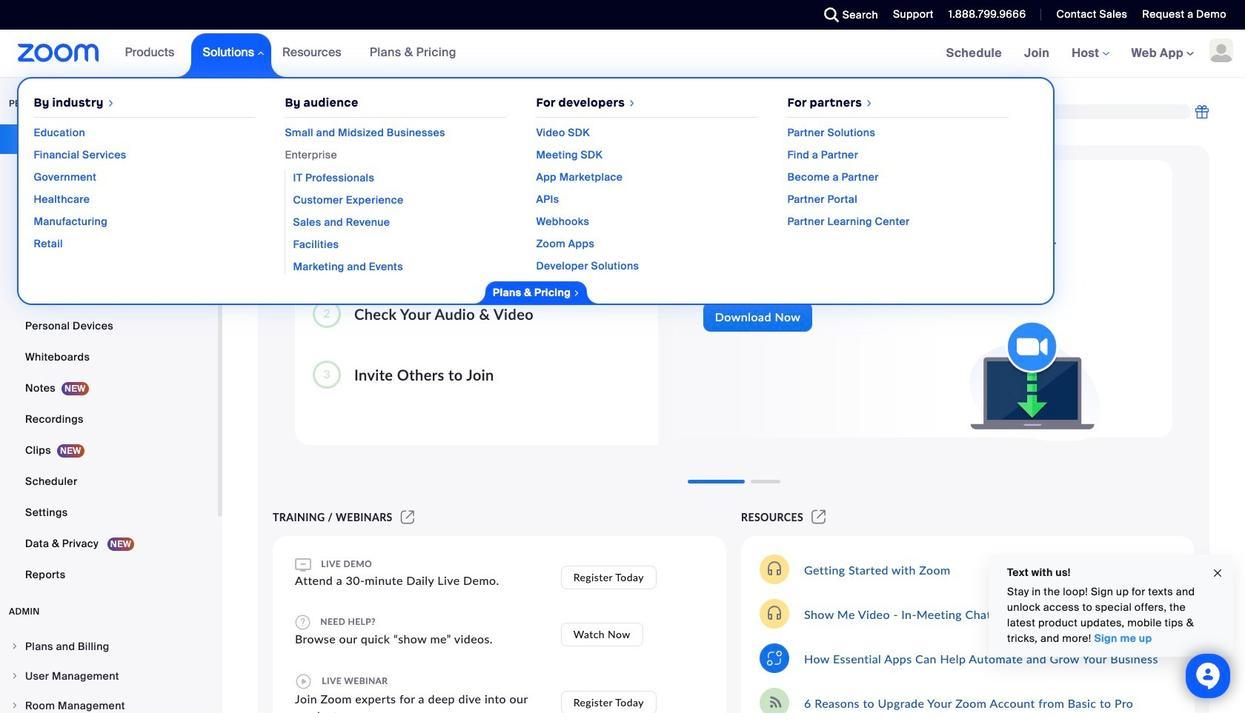 Task type: locate. For each thing, give the bounding box(es) containing it.
1 vertical spatial right image
[[10, 702, 19, 711]]

1 vertical spatial menu item
[[0, 663, 218, 691]]

0 vertical spatial menu item
[[0, 633, 218, 661]]

zoom logo image
[[18, 44, 99, 62]]

banner
[[0, 30, 1245, 305]]

2 vertical spatial menu item
[[0, 692, 218, 714]]

product information navigation
[[17, 30, 1055, 305]]

menu item
[[0, 633, 218, 661], [0, 663, 218, 691], [0, 692, 218, 714]]

3 menu item from the top
[[0, 692, 218, 714]]

window new image
[[399, 511, 417, 524]]

right image
[[10, 672, 19, 681], [10, 702, 19, 711]]

0 vertical spatial right image
[[10, 672, 19, 681]]

2 right image from the top
[[10, 702, 19, 711]]



Task type: vqa. For each thing, say whether or not it's contained in the screenshot.
footer
no



Task type: describe. For each thing, give the bounding box(es) containing it.
window new image
[[809, 511, 828, 524]]

1 menu item from the top
[[0, 633, 218, 661]]

personal menu menu
[[0, 125, 218, 591]]

close image
[[1212, 565, 1224, 582]]

admin menu menu
[[0, 633, 218, 714]]

right image
[[10, 643, 19, 651]]

1 right image from the top
[[10, 672, 19, 681]]

profile picture image
[[1210, 39, 1233, 62]]

meetings navigation
[[935, 30, 1245, 78]]

2 menu item from the top
[[0, 663, 218, 691]]



